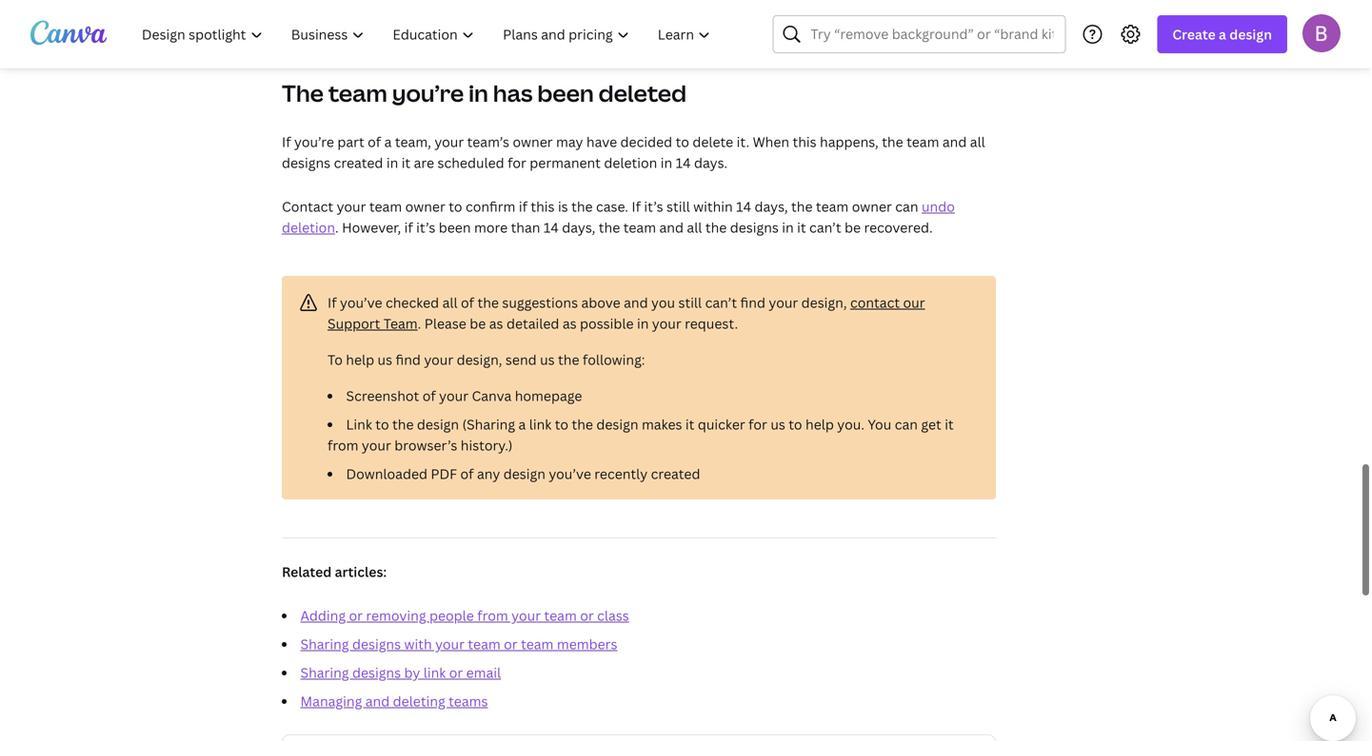 Task type: locate. For each thing, give the bounding box(es) containing it.
2 horizontal spatial 14
[[736, 198, 751, 216]]

1 horizontal spatial .
[[418, 315, 421, 333]]

1 horizontal spatial you've
[[549, 465, 591, 483]]

to inside if you're part of a team, your team's owner may have decided to delete it. when this happens, the team and all designs created in it are scheduled for permanent deletion in 14 days.
[[676, 133, 689, 151]]

managing and deleting teams link
[[300, 693, 488, 711]]

for right quicker
[[748, 416, 767, 434]]

sharing down adding on the bottom of the page
[[300, 635, 349, 654]]

can left get
[[895, 416, 918, 434]]

0 vertical spatial you've
[[340, 294, 382, 312]]

1 horizontal spatial all
[[687, 218, 702, 237]]

design, up canva
[[457, 351, 502, 369]]

0 horizontal spatial .
[[335, 218, 339, 237]]

if
[[519, 198, 527, 216], [404, 218, 413, 237]]

to right link
[[375, 416, 389, 434]]

a inside "create a design" 'dropdown button'
[[1219, 25, 1226, 43]]

deletion inside undo deletion
[[282, 218, 335, 237]]

contact
[[850, 294, 900, 312]]

0 horizontal spatial from
[[328, 437, 358, 455]]

0 horizontal spatial if
[[282, 133, 291, 151]]

0 horizontal spatial can't
[[705, 294, 737, 312]]

designs down within at right
[[730, 218, 779, 237]]

1 vertical spatial for
[[748, 416, 767, 434]]

as down if you've checked all of the suggestions above and you still can't find your design,
[[563, 315, 577, 333]]

1 horizontal spatial from
[[477, 607, 508, 625]]

1 vertical spatial .
[[418, 315, 421, 333]]

2 horizontal spatial us
[[771, 416, 785, 434]]

link down homepage
[[529, 416, 552, 434]]

can't
[[809, 218, 841, 237], [705, 294, 737, 312]]

help left you.
[[806, 416, 834, 434]]

1 vertical spatial deletion
[[282, 218, 335, 237]]

top level navigation element
[[129, 15, 727, 53]]

1 vertical spatial be
[[470, 315, 486, 333]]

you've up support
[[340, 294, 382, 312]]

14 inside if you're part of a team, your team's owner may have decided to delete it. when this happens, the team and all designs created in it are scheduled for permanent deletion in 14 days.
[[676, 154, 691, 172]]

1 vertical spatial link
[[423, 664, 446, 682]]

0 vertical spatial deletion
[[604, 154, 657, 172]]

a right create
[[1219, 25, 1226, 43]]

designs
[[282, 154, 331, 172], [730, 218, 779, 237], [352, 635, 401, 654], [352, 664, 401, 682]]

the
[[282, 78, 324, 108]]

as left the detailed
[[489, 315, 503, 333]]

our
[[903, 294, 925, 312]]

it.
[[737, 133, 749, 151]]

have
[[586, 133, 617, 151]]

14 down is at left top
[[544, 218, 559, 237]]

it's right however,
[[416, 218, 435, 237]]

deletion
[[604, 154, 657, 172], [282, 218, 335, 237]]

1 horizontal spatial 14
[[676, 154, 691, 172]]

1 horizontal spatial you're
[[392, 78, 464, 108]]

the inside if you're part of a team, your team's owner may have decided to delete it. when this happens, the team and all designs created in it are scheduled for permanent deletion in 14 days.
[[882, 133, 903, 151]]

help
[[346, 351, 374, 369], [806, 416, 834, 434]]

1 horizontal spatial as
[[563, 315, 577, 333]]

for inside if you're part of a team, your team's owner may have decided to delete it. when this happens, the team and all designs created in it are scheduled for permanent deletion in 14 days.
[[508, 154, 526, 172]]

adding or removing people from your team or class
[[300, 607, 629, 625]]

be right please
[[470, 315, 486, 333]]

of
[[368, 133, 381, 151], [461, 294, 474, 312], [422, 387, 436, 405], [460, 465, 474, 483]]

0 horizontal spatial find
[[396, 351, 421, 369]]

us up screenshot
[[378, 351, 392, 369]]

a right (sharing
[[518, 416, 526, 434]]

or down the adding or removing people from your team or class link
[[504, 635, 518, 654]]

this left is at left top
[[531, 198, 555, 216]]

0 horizontal spatial as
[[489, 315, 503, 333]]

if up support
[[328, 294, 337, 312]]

. for . please be as detailed as possible in your request.
[[418, 315, 421, 333]]

removing
[[366, 607, 426, 625]]

team,
[[395, 133, 431, 151]]

0 vertical spatial this
[[793, 133, 817, 151]]

1 horizontal spatial been
[[537, 78, 594, 108]]

1 vertical spatial find
[[396, 351, 421, 369]]

downloaded pdf of any design you've recently created
[[346, 465, 700, 483]]

however,
[[342, 218, 401, 237]]

owner down are
[[405, 198, 445, 216]]

created down makes
[[651, 465, 700, 483]]

the down within at right
[[705, 218, 727, 237]]

owner
[[513, 133, 553, 151], [405, 198, 445, 216], [852, 198, 892, 216]]

1 horizontal spatial it's
[[644, 198, 663, 216]]

your left contact at the top of page
[[769, 294, 798, 312]]

0 vertical spatial be
[[845, 218, 861, 237]]

0 horizontal spatial this
[[531, 198, 555, 216]]

you're left part
[[294, 133, 334, 151]]

if you're part of a team, your team's owner may have decided to delete it. when this happens, the team and all designs created in it are scheduled for permanent deletion in 14 days.
[[282, 133, 985, 172]]

if down the
[[282, 133, 291, 151]]

link right by
[[423, 664, 446, 682]]

0 vertical spatial for
[[508, 154, 526, 172]]

0 horizontal spatial design,
[[457, 351, 502, 369]]

possible
[[580, 315, 634, 333]]

to left delete
[[676, 133, 689, 151]]

design right create
[[1229, 25, 1272, 43]]

created
[[334, 154, 383, 172], [651, 465, 700, 483]]

2 horizontal spatial if
[[632, 198, 641, 216]]

above
[[581, 294, 620, 312]]

designs inside if you're part of a team, your team's owner may have decided to delete it. when this happens, the team and all designs created in it are scheduled for permanent deletion in 14 days.
[[282, 154, 331, 172]]

your up scheduled in the top left of the page
[[434, 133, 464, 151]]

days.
[[694, 154, 727, 172]]

be left recovered.
[[845, 218, 861, 237]]

be
[[845, 218, 861, 237], [470, 315, 486, 333]]

team up undo
[[907, 133, 939, 151]]

1 vertical spatial you're
[[294, 133, 334, 151]]

us right quicker
[[771, 416, 785, 434]]

1 horizontal spatial us
[[540, 351, 555, 369]]

1 horizontal spatial help
[[806, 416, 834, 434]]

1 horizontal spatial this
[[793, 133, 817, 151]]

to
[[676, 133, 689, 151], [449, 198, 462, 216], [375, 416, 389, 434], [555, 416, 568, 434], [789, 416, 802, 434]]

0 vertical spatial if
[[519, 198, 527, 216]]

you're inside if you're part of a team, your team's owner may have decided to delete it. when this happens, the team and all designs created in it are scheduled for permanent deletion in 14 days.
[[294, 133, 334, 151]]

sharing for sharing designs with your team or team members
[[300, 635, 349, 654]]

created down part
[[334, 154, 383, 172]]

your
[[434, 133, 464, 151], [337, 198, 366, 216], [769, 294, 798, 312], [652, 315, 681, 333], [424, 351, 453, 369], [439, 387, 468, 405], [362, 437, 391, 455], [511, 607, 541, 625], [435, 635, 465, 654]]

0 horizontal spatial 14
[[544, 218, 559, 237]]

detailed
[[506, 315, 559, 333]]

1 horizontal spatial link
[[529, 416, 552, 434]]

0 vertical spatial .
[[335, 218, 339, 237]]

it
[[402, 154, 411, 172], [797, 218, 806, 237], [685, 416, 695, 434], [945, 416, 954, 434]]

find
[[740, 294, 765, 312], [396, 351, 421, 369]]

days, right within at right
[[755, 198, 788, 216]]

. please be as detailed as possible in your request.
[[418, 315, 738, 333]]

0 vertical spatial sharing
[[300, 635, 349, 654]]

still
[[667, 198, 690, 216], [678, 294, 702, 312]]

. for . however, if it's been more than 14 days, the team and all the designs in it can't be recovered.
[[335, 218, 339, 237]]

days, down is at left top
[[562, 218, 595, 237]]

0 horizontal spatial been
[[439, 218, 471, 237]]

14 left days.
[[676, 154, 691, 172]]

2 horizontal spatial owner
[[852, 198, 892, 216]]

0 vertical spatial design,
[[801, 294, 847, 312]]

been up may
[[537, 78, 594, 108]]

1 vertical spatial days,
[[562, 218, 595, 237]]

1 sharing from the top
[[300, 635, 349, 654]]

it's
[[644, 198, 663, 216], [416, 218, 435, 237]]

2 vertical spatial if
[[328, 294, 337, 312]]

can
[[895, 198, 918, 216], [895, 416, 918, 434]]

designs up contact
[[282, 154, 331, 172]]

0 vertical spatial can
[[895, 198, 918, 216]]

0 vertical spatial still
[[667, 198, 690, 216]]

1 horizontal spatial find
[[740, 294, 765, 312]]

this inside if you're part of a team, your team's owner may have decided to delete it. when this happens, the team and all designs created in it are scheduled for permanent deletion in 14 days.
[[793, 133, 817, 151]]

design, left contact at the top of page
[[801, 294, 847, 312]]

checked
[[386, 294, 439, 312]]

quicker
[[698, 416, 745, 434]]

0 vertical spatial 14
[[676, 154, 691, 172]]

contact your team owner to confirm if this is the case. if it's still within 14 days, the team owner can
[[282, 198, 922, 216]]

1 horizontal spatial for
[[748, 416, 767, 434]]

1 vertical spatial been
[[439, 218, 471, 237]]

1 vertical spatial sharing
[[300, 664, 349, 682]]

0 horizontal spatial link
[[423, 664, 446, 682]]

of right part
[[368, 133, 381, 151]]

design inside 'dropdown button'
[[1229, 25, 1272, 43]]

0 vertical spatial from
[[328, 437, 358, 455]]

0 horizontal spatial you've
[[340, 294, 382, 312]]

team up email
[[468, 635, 501, 654]]

case.
[[596, 198, 628, 216]]

0 vertical spatial link
[[529, 416, 552, 434]]

0 horizontal spatial you're
[[294, 133, 334, 151]]

your inside if you're part of a team, your team's owner may have decided to delete it. when this happens, the team and all designs created in it are scheduled for permanent deletion in 14 days.
[[434, 133, 464, 151]]

2 horizontal spatial all
[[970, 133, 985, 151]]

help inside link to the design (sharing a link to the design makes it quicker for us to help you. you can get it from your browser's history.)
[[806, 416, 834, 434]]

2 as from the left
[[563, 315, 577, 333]]

0 vertical spatial all
[[970, 133, 985, 151]]

and inside if you're part of a team, your team's owner may have decided to delete it. when this happens, the team and all designs created in it are scheduled for permanent deletion in 14 days.
[[942, 133, 967, 151]]

can up recovered.
[[895, 198, 918, 216]]

if inside if you're part of a team, your team's owner may have decided to delete it. when this happens, the team and all designs created in it are scheduled for permanent deletion in 14 days.
[[282, 133, 291, 151]]

from right people at the left bottom of page
[[477, 607, 508, 625]]

0 horizontal spatial if
[[404, 218, 413, 237]]

it's up . however, if it's been more than 14 days, the team and all the designs in it can't be recovered.
[[644, 198, 663, 216]]

history.)
[[461, 437, 513, 455]]

in down decided
[[661, 154, 672, 172]]

can't left recovered.
[[809, 218, 841, 237]]

a left team,
[[384, 133, 392, 151]]

class
[[597, 607, 629, 625]]

1 horizontal spatial if
[[328, 294, 337, 312]]

the right happens,
[[882, 133, 903, 151]]

0 vertical spatial a
[[1219, 25, 1226, 43]]

for
[[508, 154, 526, 172], [748, 416, 767, 434]]

you
[[868, 416, 891, 434]]

sharing up managing
[[300, 664, 349, 682]]

team inside if you're part of a team, your team's owner may have decided to delete it. when this happens, the team and all designs created in it are scheduled for permanent deletion in 14 days.
[[907, 133, 939, 151]]

browser's
[[394, 437, 457, 455]]

1 vertical spatial help
[[806, 416, 834, 434]]

been left "more"
[[439, 218, 471, 237]]

to left "confirm"
[[449, 198, 462, 216]]

deletion down contact
[[282, 218, 335, 237]]

permanent
[[530, 154, 601, 172]]

1 vertical spatial can
[[895, 416, 918, 434]]

0 horizontal spatial a
[[384, 133, 392, 151]]

deletion down decided
[[604, 154, 657, 172]]

pdf
[[431, 465, 457, 483]]

1 vertical spatial all
[[687, 218, 702, 237]]

owner left may
[[513, 133, 553, 151]]

0 vertical spatial help
[[346, 351, 374, 369]]

14 right within at right
[[736, 198, 751, 216]]

. left however,
[[335, 218, 339, 237]]

1 horizontal spatial can't
[[809, 218, 841, 237]]

2 horizontal spatial a
[[1219, 25, 1226, 43]]

0 horizontal spatial it's
[[416, 218, 435, 237]]

sharing designs with your team or team members
[[300, 635, 617, 654]]

this
[[793, 133, 817, 151], [531, 198, 555, 216]]

designs up managing and deleting teams on the bottom of the page
[[352, 664, 401, 682]]

send
[[506, 351, 537, 369]]

team
[[383, 315, 418, 333]]

1 horizontal spatial if
[[519, 198, 527, 216]]

find down team
[[396, 351, 421, 369]]

homepage
[[515, 387, 582, 405]]

email
[[466, 664, 501, 682]]

all inside if you're part of a team, your team's owner may have decided to delete it. when this happens, the team and all designs created in it are scheduled for permanent deletion in 14 days.
[[970, 133, 985, 151]]

your inside link to the design (sharing a link to the design makes it quicker for us to help you. you can get it from your browser's history.)
[[362, 437, 391, 455]]

contact
[[282, 198, 333, 216]]

or left email
[[449, 664, 463, 682]]

0 vertical spatial if
[[282, 133, 291, 151]]

been
[[537, 78, 594, 108], [439, 218, 471, 237]]

2 sharing from the top
[[300, 664, 349, 682]]

if up 'than'
[[519, 198, 527, 216]]

can't up request.
[[705, 294, 737, 312]]

decided
[[620, 133, 672, 151]]

this right when
[[793, 133, 817, 151]]

if right however,
[[404, 218, 413, 237]]

of left the any
[[460, 465, 474, 483]]

the left suggestions
[[477, 294, 499, 312]]

1 horizontal spatial days,
[[755, 198, 788, 216]]

of right screenshot
[[422, 387, 436, 405]]

0 horizontal spatial all
[[442, 294, 458, 312]]

help right to
[[346, 351, 374, 369]]

owner up recovered.
[[852, 198, 892, 216]]

us right send
[[540, 351, 555, 369]]

from down link
[[328, 437, 358, 455]]

bob builder image
[[1303, 14, 1341, 52]]

0 horizontal spatial for
[[508, 154, 526, 172]]

if up . however, if it's been more than 14 days, the team and all the designs in it can't be recovered.
[[632, 198, 641, 216]]

you've left recently
[[549, 465, 591, 483]]

still right you
[[678, 294, 702, 312]]

or
[[349, 607, 363, 625], [580, 607, 594, 625], [504, 635, 518, 654], [449, 664, 463, 682]]

14
[[676, 154, 691, 172], [736, 198, 751, 216], [544, 218, 559, 237]]

if you've checked all of the suggestions above and you still can't find your design,
[[328, 294, 850, 312]]

find right you
[[740, 294, 765, 312]]

1 horizontal spatial deletion
[[604, 154, 657, 172]]

0 horizontal spatial deletion
[[282, 218, 335, 237]]

1 horizontal spatial be
[[845, 218, 861, 237]]

1 horizontal spatial a
[[518, 416, 526, 434]]



Task type: vqa. For each thing, say whether or not it's contained in the screenshot.
top that
no



Task type: describe. For each thing, give the bounding box(es) containing it.
to left you.
[[789, 416, 802, 434]]

people
[[429, 607, 474, 625]]

to
[[328, 351, 343, 369]]

downloaded
[[346, 465, 428, 483]]

1 vertical spatial from
[[477, 607, 508, 625]]

recently
[[594, 465, 648, 483]]

. however, if it's been more than 14 days, the team and all the designs in it can't be recovered.
[[335, 218, 933, 237]]

2 vertical spatial 14
[[544, 218, 559, 237]]

Try "remove background" or "brand kit" search field
[[811, 16, 1053, 52]]

sharing designs by link or email
[[300, 664, 501, 682]]

may
[[556, 133, 583, 151]]

a inside link to the design (sharing a link to the design makes it quicker for us to help you. you can get it from your browser's history.)
[[518, 416, 526, 434]]

design left makes
[[596, 416, 638, 434]]

scheduled
[[438, 154, 504, 172]]

1 vertical spatial it's
[[416, 218, 435, 237]]

designs down removing
[[352, 635, 401, 654]]

design up browser's
[[417, 416, 459, 434]]

team's
[[467, 133, 509, 151]]

recovered.
[[864, 218, 933, 237]]

1 vertical spatial design,
[[457, 351, 502, 369]]

the right is at left top
[[571, 198, 593, 216]]

undo
[[922, 198, 955, 216]]

your down please
[[424, 351, 453, 369]]

screenshot
[[346, 387, 419, 405]]

team left members
[[521, 635, 554, 654]]

adding
[[300, 607, 346, 625]]

0 vertical spatial been
[[537, 78, 594, 108]]

are
[[414, 154, 434, 172]]

any
[[477, 465, 500, 483]]

0 vertical spatial you're
[[392, 78, 464, 108]]

when
[[753, 133, 789, 151]]

1 vertical spatial if
[[632, 198, 641, 216]]

sharing designs with your team or team members link
[[300, 635, 617, 654]]

screenshot of your canva homepage
[[346, 387, 582, 405]]

1 vertical spatial you've
[[549, 465, 591, 483]]

deleting
[[393, 693, 445, 711]]

teams
[[449, 693, 488, 711]]

canva
[[472, 387, 512, 405]]

delete
[[693, 133, 733, 151]]

your up however,
[[337, 198, 366, 216]]

your down you
[[652, 315, 681, 333]]

0 horizontal spatial owner
[[405, 198, 445, 216]]

more
[[474, 218, 508, 237]]

0 vertical spatial it's
[[644, 198, 663, 216]]

contact our support team link
[[328, 294, 925, 333]]

the down homepage
[[572, 416, 593, 434]]

(sharing
[[462, 416, 515, 434]]

managing and deleting teams
[[300, 693, 488, 711]]

deleted
[[599, 78, 687, 108]]

than
[[511, 218, 540, 237]]

to help us find your design, send us the following:
[[328, 351, 645, 369]]

team up however,
[[369, 198, 402, 216]]

you.
[[837, 416, 865, 434]]

create a design
[[1172, 25, 1272, 43]]

undo deletion
[[282, 198, 955, 237]]

1 horizontal spatial design,
[[801, 294, 847, 312]]

related
[[282, 563, 332, 581]]

create
[[1172, 25, 1216, 43]]

if for suggestions
[[328, 294, 337, 312]]

with
[[404, 635, 432, 654]]

created inside if you're part of a team, your team's owner may have decided to delete it. when this happens, the team and all designs created in it are scheduled for permanent deletion in 14 days.
[[334, 154, 383, 172]]

has
[[493, 78, 533, 108]]

the team you're in has been deleted
[[282, 78, 687, 108]]

makes
[[642, 416, 682, 434]]

1 vertical spatial still
[[678, 294, 702, 312]]

in down when
[[782, 218, 794, 237]]

sharing designs by link or email link
[[300, 664, 501, 682]]

in left has
[[469, 78, 488, 108]]

part
[[337, 133, 364, 151]]

1 horizontal spatial created
[[651, 465, 700, 483]]

support
[[328, 315, 380, 333]]

the right within at right
[[791, 198, 813, 216]]

us inside link to the design (sharing a link to the design makes it quicker for us to help you. you can get it from your browser's history.)
[[771, 416, 785, 434]]

request.
[[685, 315, 738, 333]]

or right adding on the bottom of the page
[[349, 607, 363, 625]]

team down the case.
[[623, 218, 656, 237]]

get
[[921, 416, 941, 434]]

confirm
[[466, 198, 515, 216]]

sharing for sharing designs by link or email
[[300, 664, 349, 682]]

contact our support team
[[328, 294, 925, 333]]

by
[[404, 664, 420, 682]]

0 horizontal spatial be
[[470, 315, 486, 333]]

owner inside if you're part of a team, your team's owner may have decided to delete it. when this happens, the team and all designs created in it are scheduled for permanent deletion in 14 days.
[[513, 133, 553, 151]]

link to the design (sharing a link to the design makes it quicker for us to help you. you can get it from your browser's history.)
[[328, 416, 954, 455]]

1 vertical spatial this
[[531, 198, 555, 216]]

the down . please be as detailed as possible in your request.
[[558, 351, 579, 369]]

in down team,
[[386, 154, 398, 172]]

1 vertical spatial if
[[404, 218, 413, 237]]

please
[[424, 315, 466, 333]]

to down homepage
[[555, 416, 568, 434]]

it inside if you're part of a team, your team's owner may have decided to delete it. when this happens, the team and all designs created in it are scheduled for permanent deletion in 14 days.
[[402, 154, 411, 172]]

link inside link to the design (sharing a link to the design makes it quicker for us to help you. you can get it from your browser's history.)
[[529, 416, 552, 434]]

0 horizontal spatial us
[[378, 351, 392, 369]]

link
[[346, 416, 372, 434]]

your up sharing designs with your team or team members link
[[511, 607, 541, 625]]

articles:
[[335, 563, 387, 581]]

the down the case.
[[599, 218, 620, 237]]

1 vertical spatial 14
[[736, 198, 751, 216]]

0 vertical spatial find
[[740, 294, 765, 312]]

0 vertical spatial can't
[[809, 218, 841, 237]]

related articles:
[[282, 563, 387, 581]]

team up members
[[544, 607, 577, 625]]

in right the possible
[[637, 315, 649, 333]]

0 horizontal spatial days,
[[562, 218, 595, 237]]

team up part
[[328, 78, 387, 108]]

of up please
[[461, 294, 474, 312]]

1 vertical spatial can't
[[705, 294, 737, 312]]

happens,
[[820, 133, 879, 151]]

within
[[693, 198, 733, 216]]

your down people at the left bottom of page
[[435, 635, 465, 654]]

you
[[651, 294, 675, 312]]

members
[[557, 635, 617, 654]]

suggestions
[[502, 294, 578, 312]]

create a design button
[[1157, 15, 1287, 53]]

team down happens,
[[816, 198, 849, 216]]

design right the any
[[503, 465, 545, 483]]

if for your
[[282, 133, 291, 151]]

adding or removing people from your team or class link
[[300, 607, 629, 625]]

following:
[[583, 351, 645, 369]]

2 vertical spatial all
[[442, 294, 458, 312]]

1 as from the left
[[489, 315, 503, 333]]

0 vertical spatial days,
[[755, 198, 788, 216]]

your left canva
[[439, 387, 468, 405]]

can inside link to the design (sharing a link to the design makes it quicker for us to help you. you can get it from your browser's history.)
[[895, 416, 918, 434]]

undo deletion link
[[282, 198, 955, 237]]

is
[[558, 198, 568, 216]]

a inside if you're part of a team, your team's owner may have decided to delete it. when this happens, the team and all designs created in it are scheduled for permanent deletion in 14 days.
[[384, 133, 392, 151]]

from inside link to the design (sharing a link to the design makes it quicker for us to help you. you can get it from your browser's history.)
[[328, 437, 358, 455]]

of inside if you're part of a team, your team's owner may have decided to delete it. when this happens, the team and all designs created in it are scheduled for permanent deletion in 14 days.
[[368, 133, 381, 151]]

the up browser's
[[392, 416, 414, 434]]

deletion inside if you're part of a team, your team's owner may have decided to delete it. when this happens, the team and all designs created in it are scheduled for permanent deletion in 14 days.
[[604, 154, 657, 172]]

managing
[[300, 693, 362, 711]]

or left class
[[580, 607, 594, 625]]

for inside link to the design (sharing a link to the design makes it quicker for us to help you. you can get it from your browser's history.)
[[748, 416, 767, 434]]



